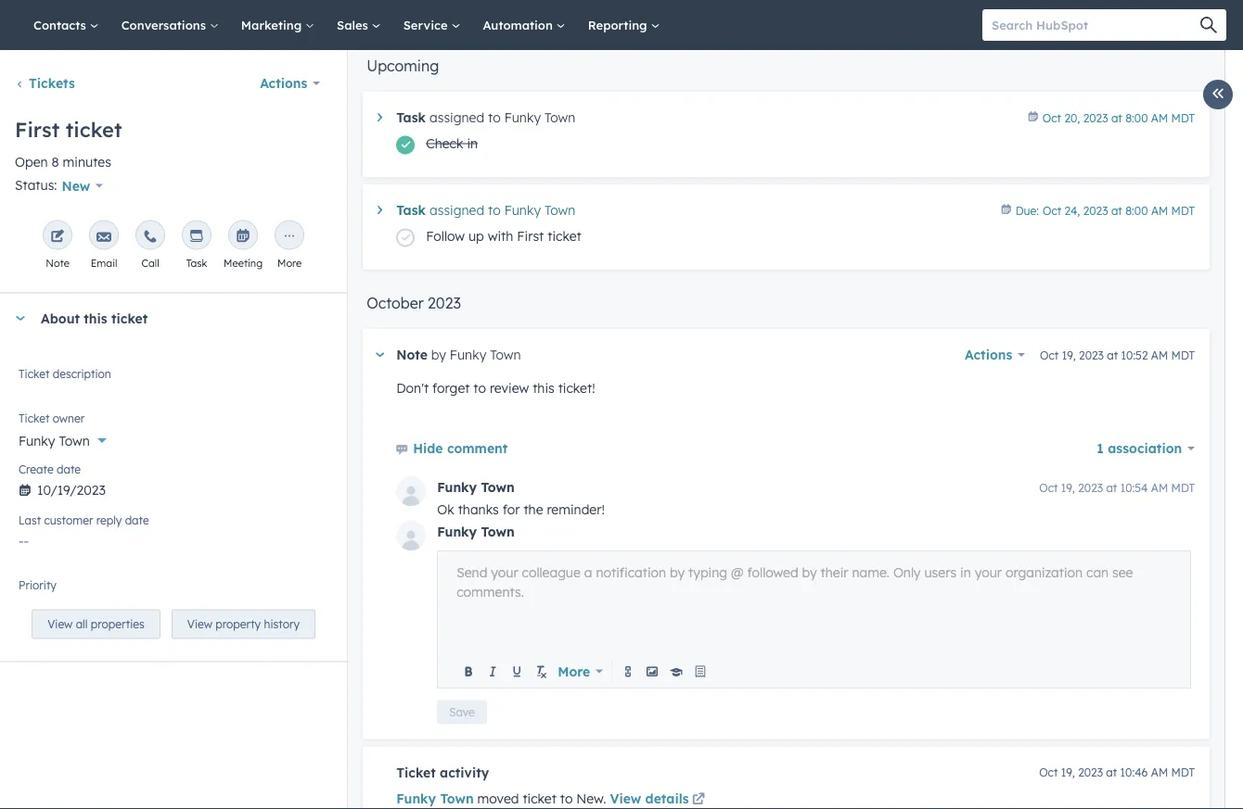 Task type: locate. For each thing, give the bounding box(es) containing it.
property
[[215, 618, 261, 632]]

ticket
[[19, 367, 49, 381], [19, 412, 49, 426], [396, 765, 436, 781]]

am inside button
[[1151, 111, 1168, 125]]

the
[[524, 502, 543, 518]]

task
[[396, 109, 426, 126], [396, 202, 426, 218], [186, 256, 207, 269]]

new left view details
[[576, 791, 603, 807]]

2 vertical spatial 19,
[[1061, 766, 1075, 780]]

funky town
[[19, 433, 90, 449], [437, 480, 515, 496], [437, 524, 515, 540], [396, 791, 474, 807]]

oct 20, 2023 at 8:00 am mdt button
[[1028, 107, 1195, 129]]

funky down ticket owner
[[19, 433, 55, 449]]

oct left 10:52
[[1040, 348, 1059, 362]]

funky inside button
[[396, 791, 436, 807]]

caret image inside the about this ticket 'dropdown button'
[[15, 316, 26, 321]]

1 vertical spatial actions
[[965, 347, 1012, 363]]

new
[[62, 178, 90, 194], [576, 791, 603, 807]]

mdt
[[1171, 111, 1195, 125], [1171, 204, 1195, 218], [1171, 348, 1195, 362], [1171, 481, 1195, 495], [1171, 766, 1195, 780]]

2 assigned from the top
[[430, 202, 484, 218]]

0 horizontal spatial more
[[277, 256, 302, 269]]

date right "create"
[[57, 463, 81, 477]]

oct
[[1043, 111, 1061, 125], [1043, 204, 1062, 218], [1040, 348, 1059, 362], [1039, 481, 1058, 495], [1039, 766, 1058, 780]]

19, for town
[[1061, 481, 1075, 495]]

menu
[[853, 0, 1221, 7]]

funky town down ticket activity
[[396, 791, 474, 807]]

am right 10:54
[[1151, 481, 1168, 495]]

ticket
[[66, 117, 122, 142], [548, 228, 581, 244], [111, 310, 148, 327], [523, 791, 557, 807]]

at right 20,
[[1111, 111, 1122, 125]]

0 vertical spatial 8:00
[[1125, 111, 1148, 125]]

ticket down call
[[111, 310, 148, 327]]

am for 8:00
[[1151, 111, 1168, 125]]

19, left 10:46
[[1061, 766, 1075, 780]]

1 8:00 from the top
[[1125, 111, 1148, 125]]

2023 right 20,
[[1083, 111, 1108, 125]]

0 vertical spatial assigned
[[430, 109, 484, 126]]

town inside popup button
[[59, 433, 90, 449]]

new inside popup button
[[62, 178, 90, 194]]

1 vertical spatial task assigned to funky town
[[396, 202, 576, 218]]

1 horizontal spatial first
[[517, 228, 544, 244]]

due: oct 24, 2023 at 8:00 am mdt
[[1016, 204, 1195, 218]]

2 8:00 from the top
[[1125, 204, 1148, 218]]

2023 left 10:46
[[1078, 766, 1103, 780]]

to
[[488, 109, 501, 126], [488, 202, 501, 218], [473, 380, 486, 397], [560, 791, 573, 807]]

hide
[[413, 441, 443, 457]]

ticket for ticket activity
[[396, 765, 436, 781]]

note left by
[[396, 347, 428, 363]]

task for check
[[396, 109, 426, 126]]

at for 10:46
[[1106, 766, 1117, 780]]

Search HubSpot search field
[[982, 9, 1210, 41]]

5 am from the top
[[1151, 766, 1168, 780]]

funky
[[504, 109, 541, 126], [504, 202, 541, 218], [450, 347, 486, 363], [19, 433, 55, 449], [437, 480, 477, 496], [437, 524, 477, 540], [396, 791, 436, 807]]

at left 10:54
[[1106, 481, 1117, 495]]

1 horizontal spatial date
[[125, 514, 149, 528]]

oct left 10:46
[[1039, 766, 1058, 780]]

0 vertical spatial new
[[62, 178, 90, 194]]

this right 'about'
[[84, 310, 107, 327]]

oct for oct 20, 2023 at 8:00 am mdt
[[1043, 111, 1061, 125]]

tickets
[[29, 75, 75, 91]]

0 horizontal spatial first
[[15, 117, 60, 142]]

1 horizontal spatial new
[[576, 791, 603, 807]]

1 am from the top
[[1151, 111, 1168, 125]]

1 vertical spatial actions button
[[965, 342, 1025, 368]]

save button
[[437, 701, 487, 725]]

search button
[[1191, 9, 1226, 41]]

link opens in a new window image
[[692, 789, 705, 810], [692, 794, 705, 807]]

don't forget to review this ticket! button
[[396, 378, 1176, 422]]

task assigned to funky town
[[396, 109, 576, 126], [396, 202, 576, 218]]

ticket up minutes
[[66, 117, 122, 142]]

1 horizontal spatial this
[[533, 380, 555, 397]]

2 task assigned to funky town from the top
[[396, 202, 576, 218]]

0 vertical spatial more
[[277, 256, 302, 269]]

funky town button
[[396, 788, 474, 810]]

ticket inside 'dropdown button'
[[111, 310, 148, 327]]

1 vertical spatial this
[[533, 380, 555, 397]]

more inside popup button
[[558, 664, 590, 680]]

2023 inside ticket activity element
[[1078, 766, 1103, 780]]

view for view all properties
[[47, 618, 73, 632]]

note down note 'image'
[[46, 256, 69, 269]]

1 vertical spatial ticket
[[19, 412, 49, 426]]

0 horizontal spatial new
[[62, 178, 90, 194]]

task assigned to funky town up up
[[396, 202, 576, 218]]

an
[[59, 586, 75, 602]]

1 vertical spatial 8:00
[[1125, 204, 1148, 218]]

2023 inside oct 20, 2023 at 8:00 am mdt button
[[1083, 111, 1108, 125]]

view right .
[[610, 791, 641, 807]]

reporting
[[588, 17, 651, 32]]

caret image
[[378, 113, 382, 122], [378, 206, 382, 214], [15, 316, 26, 321], [376, 353, 385, 357]]

oct left 10:54
[[1039, 481, 1058, 495]]

1 vertical spatial new
[[576, 791, 603, 807]]

link opens in a new window image inside view details link
[[692, 794, 705, 807]]

at inside ticket activity element
[[1106, 766, 1117, 780]]

2 vertical spatial ticket
[[396, 765, 436, 781]]

view left property on the bottom of the page
[[187, 618, 212, 632]]

view left all
[[47, 618, 73, 632]]

am right 10:46
[[1151, 766, 1168, 780]]

conversations link
[[110, 0, 230, 50]]

view property history link
[[171, 610, 315, 640]]

customer
[[44, 514, 93, 528]]

am right 20,
[[1151, 111, 1168, 125]]

date
[[57, 463, 81, 477], [125, 514, 149, 528]]

am for 10:52
[[1151, 348, 1168, 362]]

new down minutes
[[62, 178, 90, 194]]

2 horizontal spatial view
[[610, 791, 641, 807]]

date right reply
[[125, 514, 149, 528]]

funky up follow up with first ticket
[[504, 202, 541, 218]]

call image
[[143, 229, 158, 244]]

more image
[[282, 229, 297, 244]]

0 horizontal spatial view
[[47, 618, 73, 632]]

19,
[[1062, 348, 1076, 362], [1061, 481, 1075, 495], [1061, 766, 1075, 780]]

am right '24,' at the top
[[1151, 204, 1168, 218]]

19, for activity
[[1061, 766, 1075, 780]]

0 horizontal spatial actions button
[[248, 65, 332, 102]]

1 horizontal spatial note
[[396, 347, 428, 363]]

am inside ticket activity element
[[1151, 766, 1168, 780]]

Ticket description text field
[[19, 364, 329, 401]]

Create date text field
[[19, 473, 329, 503]]

assigned up check in on the top of the page
[[430, 109, 484, 126]]

am for 10:54
[[1151, 481, 1168, 495]]

check in
[[426, 135, 478, 152]]

task assigned to funky town for in
[[396, 109, 576, 126]]

4 mdt from the top
[[1171, 481, 1195, 495]]

assigned up follow
[[430, 202, 484, 218]]

2023 down 1
[[1078, 481, 1103, 495]]

mdt inside button
[[1171, 111, 1195, 125]]

at left 10:46
[[1106, 766, 1117, 780]]

1 task assigned to funky town from the top
[[396, 109, 576, 126]]

at for 10:52
[[1107, 348, 1118, 362]]

this left ticket!
[[533, 380, 555, 397]]

0 vertical spatial this
[[84, 310, 107, 327]]

2 mdt from the top
[[1171, 204, 1195, 218]]

0 vertical spatial actions button
[[248, 65, 332, 102]]

select an option
[[19, 586, 118, 602]]

3 mdt from the top
[[1171, 348, 1195, 362]]

ticket left owner
[[19, 412, 49, 426]]

meeting image
[[236, 229, 251, 244]]

1 horizontal spatial view
[[187, 618, 212, 632]]

oct for oct 19, 2023 at 10:46 am mdt
[[1039, 766, 1058, 780]]

0 vertical spatial note
[[46, 256, 69, 269]]

0 horizontal spatial note
[[46, 256, 69, 269]]

funky down ticket activity
[[396, 791, 436, 807]]

8:00 right '24,' at the top
[[1125, 204, 1148, 218]]

oct inside button
[[1043, 111, 1061, 125]]

1 vertical spatial 19,
[[1061, 481, 1075, 495]]

8:00 right 20,
[[1125, 111, 1148, 125]]

am
[[1151, 111, 1168, 125], [1151, 204, 1168, 218], [1151, 348, 1168, 362], [1151, 481, 1168, 495], [1151, 766, 1168, 780]]

0 vertical spatial ticket
[[19, 367, 49, 381]]

task assigned to funky town up in
[[396, 109, 576, 126]]

more button
[[554, 659, 607, 685]]

at inside button
[[1111, 111, 1122, 125]]

mdt for oct 19, 2023 at 10:54 am mdt
[[1171, 481, 1195, 495]]

view details link
[[610, 789, 708, 810]]

1 assigned from the top
[[430, 109, 484, 126]]

mdt inside ticket activity element
[[1171, 766, 1195, 780]]

3 am from the top
[[1151, 348, 1168, 362]]

5 mdt from the top
[[1171, 766, 1195, 780]]

ticket right with
[[548, 228, 581, 244]]

2023 for oct 19, 2023 at 10:46 am mdt
[[1078, 766, 1103, 780]]

assigned
[[430, 109, 484, 126], [430, 202, 484, 218]]

19, left 10:52
[[1062, 348, 1076, 362]]

1 vertical spatial task
[[396, 202, 426, 218]]

funky down 'automation' "link"
[[504, 109, 541, 126]]

at
[[1111, 111, 1122, 125], [1111, 204, 1122, 218], [1107, 348, 1118, 362], [1106, 481, 1117, 495], [1106, 766, 1117, 780]]

first up open
[[15, 117, 60, 142]]

service
[[403, 17, 451, 32]]

0 vertical spatial date
[[57, 463, 81, 477]]

task assigned to funky town for up
[[396, 202, 576, 218]]

0 vertical spatial first
[[15, 117, 60, 142]]

first
[[15, 117, 60, 142], [517, 228, 544, 244]]

view all properties link
[[32, 610, 160, 640]]

don't
[[396, 380, 429, 397]]

19, inside ticket activity element
[[1061, 766, 1075, 780]]

oct left 20,
[[1043, 111, 1061, 125]]

at left 10:52
[[1107, 348, 1118, 362]]

this inside button
[[533, 380, 555, 397]]

contacts
[[33, 17, 90, 32]]

am for 10:46
[[1151, 766, 1168, 780]]

0 vertical spatial task assigned to funky town
[[396, 109, 576, 126]]

first right with
[[517, 228, 544, 244]]

2023 left 10:52
[[1079, 348, 1104, 362]]

with
[[488, 228, 513, 244]]

ticket right moved
[[523, 791, 557, 807]]

funky town down thanks
[[437, 524, 515, 540]]

0 horizontal spatial actions
[[260, 75, 307, 91]]

last customer reply date
[[19, 514, 149, 528]]

4 am from the top
[[1151, 481, 1168, 495]]

2 link opens in a new window image from the top
[[692, 794, 705, 807]]

oct 20, 2023 at 8:00 am mdt
[[1043, 111, 1195, 125]]

1 association button
[[1097, 436, 1195, 462]]

1 vertical spatial assigned
[[430, 202, 484, 218]]

hide comment button
[[396, 438, 508, 462]]

2023
[[1083, 111, 1108, 125], [1083, 204, 1108, 218], [428, 294, 461, 313], [1079, 348, 1104, 362], [1078, 481, 1103, 495], [1078, 766, 1103, 780]]

ticket left description
[[19, 367, 49, 381]]

1 vertical spatial note
[[396, 347, 428, 363]]

view inside ticket activity element
[[610, 791, 641, 807]]

Last customer reply date text field
[[19, 524, 329, 554]]

note for note by funky town
[[396, 347, 428, 363]]

oct for oct 19, 2023 at 10:52 am mdt
[[1040, 348, 1059, 362]]

1 horizontal spatial more
[[558, 664, 590, 680]]

0 vertical spatial task
[[396, 109, 426, 126]]

1 mdt from the top
[[1171, 111, 1195, 125]]

1 vertical spatial more
[[558, 664, 590, 680]]

oct inside ticket activity element
[[1039, 766, 1058, 780]]

description
[[53, 367, 111, 381]]

ticket!
[[558, 380, 595, 397]]

0 horizontal spatial this
[[84, 310, 107, 327]]

follow up with first ticket
[[426, 228, 581, 244]]

funky town down ticket owner
[[19, 433, 90, 449]]

email image
[[97, 229, 111, 244]]

about this ticket button
[[0, 293, 329, 344]]

sales link
[[326, 0, 392, 50]]

ticket up funky town button
[[396, 765, 436, 781]]

for
[[503, 502, 520, 518]]

note
[[46, 256, 69, 269], [396, 347, 428, 363]]

1 vertical spatial first
[[517, 228, 544, 244]]

search image
[[1201, 17, 1217, 33]]

19, left 10:54
[[1061, 481, 1075, 495]]

am right 10:52
[[1151, 348, 1168, 362]]

town inside button
[[440, 791, 474, 807]]



Task type: describe. For each thing, give the bounding box(es) containing it.
up
[[468, 228, 484, 244]]

reminder!
[[547, 502, 605, 518]]

ticket description
[[19, 367, 111, 381]]

oct 19, 2023 at 10:52 am mdt
[[1040, 348, 1195, 362]]

view property history
[[187, 618, 300, 632]]

moved
[[477, 791, 519, 807]]

oct left '24,' at the top
[[1043, 204, 1062, 218]]

view all properties
[[47, 618, 145, 632]]

open
[[15, 154, 48, 170]]

details
[[645, 791, 689, 807]]

new button
[[57, 174, 115, 198]]

note image
[[50, 229, 65, 244]]

option
[[78, 586, 118, 602]]

don't forget to review this ticket!
[[396, 380, 595, 397]]

ticket activity
[[396, 765, 489, 781]]

1
[[1097, 441, 1104, 457]]

oct 19, 2023 at 10:46 am mdt
[[1039, 766, 1195, 780]]

meeting
[[224, 256, 263, 269]]

0 vertical spatial actions
[[260, 75, 307, 91]]

status:
[[15, 177, 57, 194]]

ok
[[437, 502, 454, 518]]

history
[[264, 618, 300, 632]]

this inside 'dropdown button'
[[84, 310, 107, 327]]

create
[[19, 463, 53, 477]]

october 2023
[[367, 294, 461, 313]]

2 am from the top
[[1151, 204, 1168, 218]]

8:00 inside oct 20, 2023 at 8:00 am mdt button
[[1125, 111, 1148, 125]]

ok thanks for the reminder!
[[437, 502, 605, 518]]

service link
[[392, 0, 472, 50]]

funky inside popup button
[[19, 433, 55, 449]]

properties
[[91, 618, 145, 632]]

thanks
[[458, 502, 499, 518]]

funky town button
[[19, 422, 329, 453]]

mdt for oct 19, 2023 at 10:46 am mdt
[[1171, 766, 1195, 780]]

2023 right '24,' at the top
[[1083, 204, 1108, 218]]

save
[[449, 706, 475, 720]]

automation link
[[472, 0, 577, 50]]

view for view details
[[610, 791, 641, 807]]

ticket owner
[[19, 412, 85, 426]]

0 vertical spatial 19,
[[1062, 348, 1076, 362]]

to new .
[[560, 791, 610, 807]]

task for follow
[[396, 202, 426, 218]]

contacts link
[[22, 0, 110, 50]]

0 horizontal spatial date
[[57, 463, 81, 477]]

reply
[[96, 514, 122, 528]]

at right '24,' at the top
[[1111, 204, 1122, 218]]

hide comment
[[413, 441, 508, 457]]

1 horizontal spatial actions
[[965, 347, 1012, 363]]

association
[[1108, 441, 1182, 457]]

to inside ticket activity element
[[560, 791, 573, 807]]

10:52
[[1121, 348, 1148, 362]]

ticket activity element
[[363, 747, 1210, 810]]

2023 right october
[[428, 294, 461, 313]]

about
[[41, 310, 80, 327]]

call
[[141, 256, 159, 269]]

mdt for oct 19, 2023 at 10:52 am mdt
[[1171, 348, 1195, 362]]

2 vertical spatial task
[[186, 256, 207, 269]]

20,
[[1064, 111, 1080, 125]]

first ticket
[[15, 117, 122, 142]]

marketing
[[241, 17, 305, 32]]

minutes
[[63, 154, 111, 170]]

mdt for oct 20, 2023 at 8:00 am mdt
[[1171, 111, 1195, 125]]

forget
[[432, 380, 470, 397]]

2023 for oct 19, 2023 at 10:54 am mdt
[[1078, 481, 1103, 495]]

new inside ticket activity element
[[576, 791, 603, 807]]

upcoming
[[367, 57, 439, 75]]

funky town inside ticket activity element
[[396, 791, 474, 807]]

sales
[[337, 17, 372, 32]]

at for 8:00
[[1111, 111, 1122, 125]]

1 association
[[1097, 441, 1182, 457]]

to inside button
[[473, 380, 486, 397]]

october
[[367, 294, 424, 313]]

oct 19, 2023 at 10:54 am mdt
[[1039, 481, 1195, 495]]

all
[[76, 618, 88, 632]]

view for view property history
[[187, 618, 212, 632]]

about this ticket
[[41, 310, 148, 327]]

priority
[[19, 579, 57, 593]]

conversations
[[121, 17, 209, 32]]

1 horizontal spatial actions button
[[965, 342, 1025, 368]]

ticket for ticket owner
[[19, 412, 49, 426]]

tickets link
[[15, 75, 75, 91]]

email
[[91, 256, 117, 269]]

oct for oct 19, 2023 at 10:54 am mdt
[[1039, 481, 1058, 495]]

assigned for follow
[[430, 202, 484, 218]]

1 link opens in a new window image from the top
[[692, 789, 705, 810]]

8
[[52, 154, 59, 170]]

view details
[[610, 791, 689, 807]]

funky down ok
[[437, 524, 477, 540]]

funky up ok
[[437, 480, 477, 496]]

10:54
[[1120, 481, 1148, 495]]

2023 for oct 20, 2023 at 8:00 am mdt
[[1083, 111, 1108, 125]]

activity
[[440, 765, 489, 781]]

due:
[[1016, 204, 1039, 218]]

in
[[467, 135, 478, 152]]

task image
[[189, 229, 204, 244]]

select an option button
[[19, 576, 329, 606]]

at for 10:54
[[1106, 481, 1117, 495]]

open 8 minutes
[[15, 154, 111, 170]]

marketing link
[[230, 0, 326, 50]]

reporting link
[[577, 0, 671, 50]]

by
[[431, 347, 446, 363]]

ticket for ticket description
[[19, 367, 49, 381]]

create date
[[19, 463, 81, 477]]

2023 for oct 19, 2023 at 10:52 am mdt
[[1079, 348, 1104, 362]]

last
[[19, 514, 41, 528]]

assigned for check
[[430, 109, 484, 126]]

select
[[19, 586, 55, 602]]

funky town inside popup button
[[19, 433, 90, 449]]

note for note
[[46, 256, 69, 269]]

funky right by
[[450, 347, 486, 363]]

10:46
[[1120, 766, 1148, 780]]

.
[[603, 791, 606, 807]]

note by funky town
[[396, 347, 521, 363]]

funky town up thanks
[[437, 480, 515, 496]]

follow
[[426, 228, 465, 244]]

1 vertical spatial date
[[125, 514, 149, 528]]

review
[[490, 380, 529, 397]]



Task type: vqa. For each thing, say whether or not it's contained in the screenshot.
Priority
yes



